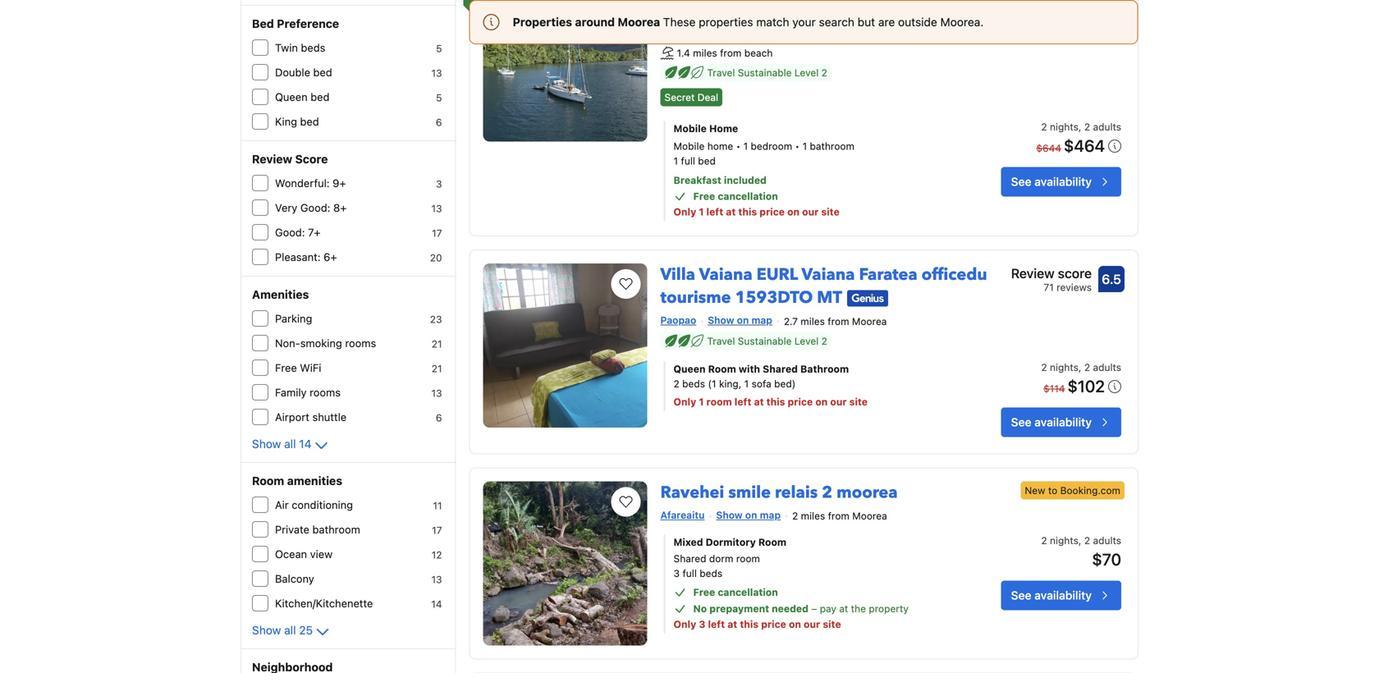 Task type: vqa. For each thing, say whether or not it's contained in the screenshot.
our in Queen Room With Shared Bathroom 2 Beds (1 King, 1 Sofa Bed) Only 1 Room Left At This Price On Our Site
yes



Task type: describe. For each thing, give the bounding box(es) containing it.
du
[[661, 0, 682, 23]]

2 down 2.7 miles from moorea
[[822, 335, 828, 347]]

2.7
[[784, 316, 798, 327]]

our inside the queen room with shared bathroom 2 beds (1 king, 1 sofa bed) only 1 room left at this price on our site
[[831, 396, 847, 408]]

from for 2.7
[[828, 316, 850, 327]]

all for 14
[[284, 437, 296, 451]]

properties
[[699, 15, 754, 29]]

from for 2
[[828, 511, 850, 522]]

beds inside shared dorm room 3 full beds
[[700, 568, 723, 580]]

2 nights , 2 adults for $464
[[1042, 121, 1122, 133]]

2 up $644
[[1042, 121, 1048, 133]]

0 vertical spatial free
[[694, 191, 716, 202]]

$464
[[1065, 136, 1106, 155]]

1 vertical spatial free
[[275, 362, 297, 374]]

bed preference
[[252, 17, 339, 30]]

secret
[[665, 92, 695, 103]]

5 for queen bed
[[436, 92, 442, 103]]

2 down 'search'
[[822, 67, 828, 78]]

around
[[575, 15, 615, 29]]

13 for rooms
[[432, 388, 442, 399]]

bed inside mobile home • 1 bedroom • 1 bathroom 1 full bed breakfast included
[[698, 155, 716, 167]]

1 horizontal spatial rooms
[[345, 337, 376, 350]]

free wifi
[[275, 362, 322, 374]]

new to booking.com
[[1025, 485, 1121, 496]]

mobile for mobile home • 1 bedroom • 1 bathroom 1 full bed breakfast included
[[674, 140, 705, 152]]

0 vertical spatial beds
[[301, 41, 326, 54]]

2 nuits insolites & 1 excursion voile à bord du voilier mori ora
[[661, 0, 997, 23]]

only 1 left at this price on our site
[[674, 206, 840, 218]]

show on map for paopao
[[708, 315, 773, 326]]

17 for private bathroom
[[432, 525, 442, 536]]

these
[[663, 15, 696, 29]]

1 inside 2 nuits insolites & 1 excursion voile à bord du voilier mori ora
[[806, 0, 817, 0]]

show for paopao
[[708, 315, 735, 326]]

travel sustainable level 2 for eurl
[[708, 335, 828, 347]]

2 up 2 miles from moorea
[[822, 482, 833, 504]]

beds inside the queen room with shared bathroom 2 beds (1 king, 1 sofa bed) only 1 room left at this price on our site
[[683, 378, 706, 390]]

private
[[275, 524, 310, 536]]

home
[[710, 123, 739, 134]]

amenities
[[287, 474, 343, 488]]

adults for $102
[[1094, 362, 1122, 373]]

included
[[724, 175, 767, 186]]

mobile for mobile home
[[674, 123, 707, 134]]

moorea for 2.7 miles from moorea
[[853, 316, 887, 327]]

availability for $464
[[1035, 175, 1092, 189]]

price for mixed dormitory room
[[762, 619, 787, 631]]

shared inside the queen room with shared bathroom 2 beds (1 king, 1 sofa bed) only 1 room left at this price on our site
[[763, 363, 798, 375]]

see for $102
[[1012, 416, 1032, 429]]

mobile home • 1 bedroom • 1 bathroom 1 full bed breakfast included
[[674, 140, 855, 186]]

smoking
[[300, 337, 342, 350]]

0 horizontal spatial bathroom
[[313, 524, 360, 536]]

very good: 8+
[[275, 202, 347, 214]]

, inside 2 nights , 2 adults $70
[[1079, 535, 1082, 547]]

2 • from the left
[[796, 140, 800, 152]]

with
[[739, 363, 761, 375]]

$102
[[1068, 376, 1106, 396]]

ocean
[[275, 548, 307, 561]]

2 down relais
[[793, 511, 799, 522]]

71
[[1044, 282, 1055, 293]]

only for mixed dormitory room
[[674, 619, 697, 631]]

show inside dropdown button
[[252, 437, 281, 451]]

25
[[299, 624, 313, 637]]

review score
[[252, 152, 328, 166]]

show for afareaitu
[[717, 510, 743, 521]]

0 horizontal spatial rooms
[[310, 386, 341, 399]]

reviews
[[1057, 282, 1092, 293]]

6+
[[324, 251, 337, 263]]

on down the 1593dto
[[737, 315, 749, 326]]

mixed dormitory room link
[[674, 535, 952, 550]]

availability for $102
[[1035, 416, 1092, 429]]

21 for free wifi
[[432, 363, 442, 375]]

show all 14
[[252, 437, 312, 451]]

travel sustainable level 2 for insolites
[[708, 67, 828, 78]]

wonderful:
[[275, 177, 330, 189]]

double
[[275, 66, 310, 78]]

shuttle
[[313, 411, 347, 423]]

2 vertical spatial free
[[694, 587, 716, 599]]

queen room with shared bathroom 2 beds (1 king, 1 sofa bed) only 1 room left at this price on our site
[[674, 363, 868, 408]]

3 see availability from the top
[[1012, 589, 1092, 603]]

2 nights , 2 adults for $102
[[1042, 362, 1122, 373]]

17 for good: 7+
[[432, 228, 442, 239]]

$70
[[1093, 550, 1122, 569]]

all for 25
[[284, 624, 296, 637]]

this inside the queen room with shared bathroom 2 beds (1 king, 1 sofa bed) only 1 room left at this price on our site
[[767, 396, 786, 408]]

scored 6.5 element
[[1099, 266, 1125, 292]]

faratea
[[860, 264, 918, 286]]

preference
[[277, 17, 339, 30]]

only for mobile home
[[674, 206, 697, 218]]

voile
[[902, 0, 941, 0]]

3 availability from the top
[[1035, 589, 1092, 603]]

non-smoking rooms
[[275, 337, 376, 350]]

conditioning
[[292, 499, 353, 511]]

–
[[812, 603, 818, 615]]

excursion
[[821, 0, 898, 0]]

secret deal
[[665, 92, 719, 103]]

4 13 from the top
[[432, 574, 442, 586]]

dormitory
[[706, 537, 756, 548]]

6 for king bed
[[436, 117, 442, 128]]

1 vertical spatial room
[[252, 474, 284, 488]]

pleasant: 6+
[[275, 251, 337, 263]]

3 inside shared dorm room 3 full beds
[[674, 568, 680, 580]]

at left the
[[840, 603, 849, 615]]

airport shuttle
[[275, 411, 347, 423]]

0 horizontal spatial 3
[[436, 178, 442, 190]]

relais
[[775, 482, 818, 504]]

miles for 1.4
[[693, 47, 718, 59]]

at down prepayment
[[728, 619, 738, 631]]

pay
[[820, 603, 837, 615]]

left for home
[[707, 206, 724, 218]]

from for 1.4
[[720, 47, 742, 59]]

mobile home
[[674, 123, 739, 134]]

2 nuits insolites & 1 excursion voile à bord du voilier mori ora link
[[661, 0, 997, 23]]

2 up $464
[[1085, 121, 1091, 133]]

bed)
[[775, 378, 796, 390]]

&
[[789, 0, 802, 0]]

ravehei smile relais 2 moorea
[[661, 482, 898, 504]]

queen for queen room with shared bathroom 2 beds (1 king, 1 sofa bed) only 1 room left at this price on our site
[[674, 363, 706, 375]]

property
[[869, 603, 909, 615]]

bathroom inside mobile home • 1 bedroom • 1 bathroom 1 full bed breakfast included
[[810, 140, 855, 152]]

level for &
[[795, 67, 819, 78]]

villa vaiana eurl vaiana faratea officedu tourisme 1593dto mt link
[[661, 257, 988, 309]]

outside
[[899, 15, 938, 29]]

bed for double bed
[[313, 66, 332, 78]]

, for $102
[[1079, 362, 1082, 373]]

bord
[[959, 0, 997, 0]]

1 vertical spatial 14
[[431, 599, 442, 610]]

pleasant:
[[275, 251, 321, 263]]

review score 71 reviews
[[1012, 266, 1092, 293]]

room inside shared dorm room 3 full beds
[[737, 553, 761, 565]]

needed
[[772, 603, 809, 615]]

show all 25
[[252, 624, 313, 637]]

parking
[[275, 313, 312, 325]]

2 inside 2 nuits insolites & 1 excursion voile à bord du voilier mori ora
[[661, 0, 671, 0]]

review score element
[[1012, 264, 1092, 283]]

moorea
[[837, 482, 898, 504]]

9+
[[333, 177, 346, 189]]

1.4 miles from beach
[[677, 47, 773, 59]]

review for score
[[1012, 266, 1055, 281]]

show all 25 button
[[252, 623, 333, 642]]

properties
[[513, 15, 572, 29]]

2 vertical spatial 3
[[699, 619, 706, 631]]

smile
[[729, 482, 771, 504]]

nights for $464
[[1051, 121, 1079, 133]]

orufara
[[661, 28, 698, 40]]

site for mobile home
[[822, 206, 840, 218]]

our for mobile home
[[803, 206, 819, 218]]

6.5
[[1102, 271, 1122, 287]]

properties around moorea these properties match your search but are outside moorea.
[[513, 15, 984, 29]]

2 down 'new'
[[1042, 535, 1048, 547]]

no
[[694, 603, 707, 615]]

21 for non-smoking rooms
[[432, 338, 442, 350]]

tourisme
[[661, 287, 732, 309]]

map for afareaitu
[[760, 510, 781, 521]]

score
[[295, 152, 328, 166]]

wifi
[[300, 362, 322, 374]]

match
[[757, 15, 790, 29]]

sofa
[[752, 378, 772, 390]]

$644
[[1037, 143, 1062, 154]]



Task type: locate. For each thing, give the bounding box(es) containing it.
0 vertical spatial see availability
[[1012, 175, 1092, 189]]

show up mixed dormitory room
[[717, 510, 743, 521]]

review
[[252, 152, 293, 166], [1012, 266, 1055, 281]]

1 level from the top
[[795, 67, 819, 78]]

nights up $114
[[1051, 362, 1079, 373]]

2 nights , 2 adults
[[1042, 121, 1122, 133], [1042, 362, 1122, 373]]

0 vertical spatial only
[[674, 206, 697, 218]]

mt
[[818, 287, 843, 309]]

shared down mixed
[[674, 553, 707, 565]]

2 vertical spatial see availability
[[1012, 589, 1092, 603]]

5
[[436, 43, 442, 54], [436, 92, 442, 103]]

$114
[[1044, 383, 1066, 395]]

1 vertical spatial mobile
[[674, 140, 705, 152]]

2 free cancellation from the top
[[694, 587, 779, 599]]

0 vertical spatial map
[[753, 28, 774, 40]]

site for mixed dormitory room
[[823, 619, 842, 631]]

0 vertical spatial site
[[822, 206, 840, 218]]

12
[[432, 550, 442, 561]]

genius discounts available at this property. image
[[848, 290, 889, 307], [848, 290, 889, 307]]

sustainable for insolites
[[738, 67, 792, 78]]

• down the mobile home link
[[796, 140, 800, 152]]

2 up $102 at the bottom of the page
[[1085, 362, 1091, 373]]

1 17 from the top
[[432, 228, 442, 239]]

2 all from the top
[[284, 624, 296, 637]]

travel down 1.4 miles from beach
[[708, 67, 735, 78]]

full down mixed
[[683, 568, 697, 580]]

kitchen/kitchenette
[[275, 598, 373, 610]]

1 see from the top
[[1012, 175, 1032, 189]]

see availability for $464
[[1012, 175, 1092, 189]]

0 vertical spatial mobile
[[674, 123, 707, 134]]

review for score
[[252, 152, 293, 166]]

1 6 from the top
[[436, 117, 442, 128]]

2 nuits insolites & 1 excursion voile à bord du voilier mori ora image
[[483, 0, 648, 142]]

breakfast
[[674, 175, 722, 186]]

room down dormitory at the right of the page
[[737, 553, 761, 565]]

2 horizontal spatial room
[[759, 537, 787, 548]]

rooms right smoking
[[345, 337, 376, 350]]

king,
[[720, 378, 742, 390]]

full inside mobile home • 1 bedroom • 1 bathroom 1 full bed breakfast included
[[681, 155, 696, 167]]

double bed
[[275, 66, 332, 78]]

level
[[795, 67, 819, 78], [795, 335, 819, 347]]

1 nights from the top
[[1051, 121, 1079, 133]]

17
[[432, 228, 442, 239], [432, 525, 442, 536]]

0 vertical spatial queen
[[275, 91, 308, 103]]

show inside dropdown button
[[252, 624, 281, 637]]

2 17 from the top
[[432, 525, 442, 536]]

1 horizontal spatial shared
[[763, 363, 798, 375]]

2 availability from the top
[[1035, 416, 1092, 429]]

2 vertical spatial show on map
[[717, 510, 781, 521]]

1 vertical spatial 21
[[432, 363, 442, 375]]

room inside the queen room with shared bathroom 2 beds (1 king, 1 sofa bed) only 1 room left at this price on our site
[[707, 396, 732, 408]]

show on map for afareaitu
[[717, 510, 781, 521]]

0 vertical spatial level
[[795, 67, 819, 78]]

left down prepayment
[[708, 619, 725, 631]]

1 vertical spatial miles
[[801, 316, 825, 327]]

miles for 2
[[801, 511, 826, 522]]

2 vertical spatial map
[[760, 510, 781, 521]]

1 vertical spatial queen
[[674, 363, 706, 375]]

bed
[[313, 66, 332, 78], [311, 91, 330, 103], [300, 115, 319, 128], [698, 155, 716, 167]]

2 see availability link from the top
[[1002, 408, 1122, 437]]

sustainable down the beach
[[738, 67, 792, 78]]

1 travel from the top
[[708, 67, 735, 78]]

beach
[[745, 47, 773, 59]]

all inside dropdown button
[[284, 624, 296, 637]]

nights for $102
[[1051, 362, 1079, 373]]

bathroom down conditioning
[[313, 524, 360, 536]]

ravehei
[[661, 482, 725, 504]]

nights
[[1051, 121, 1079, 133], [1051, 362, 1079, 373], [1051, 535, 1079, 547]]

2 up $114
[[1042, 362, 1048, 373]]

0 vertical spatial bathroom
[[810, 140, 855, 152]]

1 vertical spatial nights
[[1051, 362, 1079, 373]]

travel for nuits
[[708, 67, 735, 78]]

villa vaiana eurl vaiana faratea officedu tourisme 1593dto mt
[[661, 264, 988, 309]]

0 vertical spatial travel
[[708, 67, 735, 78]]

show up 1.4 miles from beach
[[709, 28, 736, 40]]

bedroom
[[751, 140, 793, 152]]

travel sustainable level 2 down 2.7
[[708, 335, 828, 347]]

room
[[707, 396, 732, 408], [737, 553, 761, 565]]

1 , from the top
[[1079, 121, 1082, 133]]

2 adults from the top
[[1094, 362, 1122, 373]]

0 vertical spatial travel sustainable level 2
[[708, 67, 828, 78]]

0 vertical spatial 17
[[432, 228, 442, 239]]

2 5 from the top
[[436, 92, 442, 103]]

vaiana
[[700, 264, 753, 286], [802, 264, 855, 286]]

adults for $464
[[1094, 121, 1122, 133]]

site inside the queen room with shared bathroom 2 beds (1 king, 1 sofa bed) only 1 room left at this price on our site
[[850, 396, 868, 408]]

1 13 from the top
[[432, 67, 442, 79]]

1 availability from the top
[[1035, 175, 1092, 189]]

14 inside dropdown button
[[299, 437, 312, 451]]

1 vertical spatial see availability
[[1012, 416, 1092, 429]]

eurl
[[757, 264, 798, 286]]

2 vertical spatial from
[[828, 511, 850, 522]]

mobile down "mobile home"
[[674, 140, 705, 152]]

ocean view
[[275, 548, 333, 561]]

room
[[709, 363, 737, 375], [252, 474, 284, 488], [759, 537, 787, 548]]

on inside the queen room with shared bathroom 2 beds (1 king, 1 sofa bed) only 1 room left at this price on our site
[[816, 396, 828, 408]]

0 horizontal spatial shared
[[674, 553, 707, 565]]

room right dormitory at the right of the page
[[759, 537, 787, 548]]

2 vertical spatial our
[[804, 619, 821, 631]]

2 6 from the top
[[436, 412, 442, 424]]

show down airport
[[252, 437, 281, 451]]

map up the beach
[[753, 28, 774, 40]]

all inside dropdown button
[[284, 437, 296, 451]]

bed for queen bed
[[311, 91, 330, 103]]

1 vertical spatial review
[[1012, 266, 1055, 281]]

1 vertical spatial site
[[850, 396, 868, 408]]

2 see availability from the top
[[1012, 416, 1092, 429]]

see availability down 2 nights , 2 adults $70
[[1012, 589, 1092, 603]]

2 vaiana from the left
[[802, 264, 855, 286]]

show on map up 1.4 miles from beach
[[709, 28, 774, 40]]

moorea down moorea
[[853, 511, 888, 522]]

0 vertical spatial left
[[707, 206, 724, 218]]

2.7 miles from moorea
[[784, 316, 887, 327]]

very
[[275, 202, 298, 214]]

1 travel sustainable level 2 from the top
[[708, 67, 828, 78]]

2 vertical spatial left
[[708, 619, 725, 631]]

at down sofa
[[754, 396, 764, 408]]

show on map for orufara
[[709, 28, 774, 40]]

see availability link for $102
[[1002, 408, 1122, 437]]

2 vertical spatial availability
[[1035, 589, 1092, 603]]

0 horizontal spatial review
[[252, 152, 293, 166]]

beds left (1
[[683, 378, 706, 390]]

• right 'home'
[[736, 140, 741, 152]]

2 vertical spatial moorea
[[853, 511, 888, 522]]

show for orufara
[[709, 28, 736, 40]]

price down needed
[[762, 619, 787, 631]]

on down needed
[[789, 619, 802, 631]]

map down the ravehei smile relais 2 moorea
[[760, 510, 781, 521]]

map for orufara
[[753, 28, 774, 40]]

0 vertical spatial moorea
[[618, 15, 661, 29]]

1 5 from the top
[[436, 43, 442, 54]]

13 for bed
[[432, 67, 442, 79]]

3 only from the top
[[674, 619, 697, 631]]

at down included
[[726, 206, 736, 218]]

2 travel from the top
[[708, 335, 735, 347]]

2 inside the queen room with shared bathroom 2 beds (1 king, 1 sofa bed) only 1 room left at this price on our site
[[674, 378, 680, 390]]

are
[[879, 15, 896, 29]]

availability down $644
[[1035, 175, 1092, 189]]

2 vertical spatial beds
[[700, 568, 723, 580]]

travel for vaiana
[[708, 335, 735, 347]]

show all 14 button
[[252, 436, 331, 456]]

the
[[852, 603, 867, 615]]

2 vertical spatial nights
[[1051, 535, 1079, 547]]

3 up 20
[[436, 178, 442, 190]]

1 see availability from the top
[[1012, 175, 1092, 189]]

scored 9.2 element
[[1099, 0, 1125, 6]]

all left 25
[[284, 624, 296, 637]]

from down moorea
[[828, 511, 850, 522]]

travel up (1
[[708, 335, 735, 347]]

5 for twin beds
[[436, 43, 442, 54]]

2 sustainable from the top
[[738, 335, 792, 347]]

8+
[[334, 202, 347, 214]]

on
[[738, 28, 750, 40], [788, 206, 800, 218], [737, 315, 749, 326], [816, 396, 828, 408], [746, 510, 758, 521], [789, 619, 802, 631]]

score
[[1059, 266, 1092, 281]]

site down pay
[[823, 619, 842, 631]]

23
[[430, 314, 442, 325]]

13 for good:
[[432, 203, 442, 214]]

this down bed)
[[767, 396, 786, 408]]

6 for airport shuttle
[[436, 412, 442, 424]]

only down breakfast
[[674, 206, 697, 218]]

free down breakfast
[[694, 191, 716, 202]]

see for $464
[[1012, 175, 1032, 189]]

1 vertical spatial room
[[737, 553, 761, 565]]

1 vertical spatial price
[[788, 396, 813, 408]]

to
[[1049, 485, 1058, 496]]

family
[[275, 386, 307, 399]]

queen bed
[[275, 91, 330, 103]]

bathroom
[[801, 363, 849, 375]]

0 vertical spatial sustainable
[[738, 67, 792, 78]]

private bathroom
[[275, 524, 360, 536]]

vaiana up mt
[[802, 264, 855, 286]]

2
[[661, 0, 671, 0], [822, 67, 828, 78], [1042, 121, 1048, 133], [1085, 121, 1091, 133], [822, 335, 828, 347], [1042, 362, 1048, 373], [1085, 362, 1091, 373], [674, 378, 680, 390], [822, 482, 833, 504], [793, 511, 799, 522], [1042, 535, 1048, 547], [1085, 535, 1091, 547]]

2 vertical spatial only
[[674, 619, 697, 631]]

1 vertical spatial see
[[1012, 416, 1032, 429]]

our down –
[[804, 619, 821, 631]]

only inside the queen room with shared bathroom 2 beds (1 king, 1 sofa bed) only 1 room left at this price on our site
[[674, 396, 697, 408]]

prepayment
[[710, 603, 770, 615]]

this down prepayment
[[740, 619, 759, 631]]

twin
[[275, 41, 298, 54]]

2 vertical spatial site
[[823, 619, 842, 631]]

queen down double
[[275, 91, 308, 103]]

airport
[[275, 411, 310, 423]]

0 vertical spatial full
[[681, 155, 696, 167]]

mori
[[741, 0, 778, 23]]

miles for 2.7
[[801, 316, 825, 327]]

miles right 1.4
[[693, 47, 718, 59]]

on down "bathroom"
[[816, 396, 828, 408]]

mobile
[[674, 123, 707, 134], [674, 140, 705, 152]]

0 vertical spatial see
[[1012, 175, 1032, 189]]

1 • from the left
[[736, 140, 741, 152]]

2 nights , 2 adults up $102 at the bottom of the page
[[1042, 362, 1122, 373]]

1 vertical spatial this
[[767, 396, 786, 408]]

2 mobile from the top
[[674, 140, 705, 152]]

travel
[[708, 67, 735, 78], [708, 335, 735, 347]]

nights up $644
[[1051, 121, 1079, 133]]

adults up $70
[[1094, 535, 1122, 547]]

room up air
[[252, 474, 284, 488]]

our
[[803, 206, 819, 218], [831, 396, 847, 408], [804, 619, 821, 631]]

1 vertical spatial cancellation
[[718, 587, 779, 599]]

mobile inside mobile home • 1 bedroom • 1 bathroom 1 full bed breakfast included
[[674, 140, 705, 152]]

1 vertical spatial 2 nights , 2 adults
[[1042, 362, 1122, 373]]

1 see availability link from the top
[[1002, 167, 1122, 197]]

1 vertical spatial left
[[735, 396, 752, 408]]

good: left 8+
[[301, 202, 331, 214]]

left down king, in the bottom right of the page
[[735, 396, 752, 408]]

queen room with shared bathroom link
[[674, 362, 952, 376]]

1 vertical spatial moorea
[[853, 316, 887, 327]]

bed right king
[[300, 115, 319, 128]]

room up king, in the bottom right of the page
[[709, 363, 737, 375]]

miles up mixed dormitory room link
[[801, 511, 826, 522]]

, for $464
[[1079, 121, 1082, 133]]

level down your
[[795, 67, 819, 78]]

miles right 2.7
[[801, 316, 825, 327]]

1 free cancellation from the top
[[694, 191, 779, 202]]

2 , from the top
[[1079, 362, 1082, 373]]

ravehei smile relais 2 moorea link
[[661, 475, 898, 504]]

at
[[726, 206, 736, 218], [754, 396, 764, 408], [840, 603, 849, 615], [728, 619, 738, 631]]

show on map down the 1593dto
[[708, 315, 773, 326]]

1 vaiana from the left
[[700, 264, 753, 286]]

2 2 nights , 2 adults from the top
[[1042, 362, 1122, 373]]

2 left (1
[[674, 378, 680, 390]]

queen for queen bed
[[275, 91, 308, 103]]

2 vertical spatial see
[[1012, 589, 1032, 603]]

cancellation
[[718, 191, 779, 202], [718, 587, 779, 599]]

booking.com
[[1061, 485, 1121, 496]]

see availability link for $464
[[1002, 167, 1122, 197]]

1 sustainable from the top
[[738, 67, 792, 78]]

0 vertical spatial rooms
[[345, 337, 376, 350]]

non-
[[275, 337, 300, 350]]

insolites
[[719, 0, 785, 0]]

vaiana up tourisme
[[700, 264, 753, 286]]

price down bed)
[[788, 396, 813, 408]]

bed down "double bed"
[[311, 91, 330, 103]]

left for dormitory
[[708, 619, 725, 631]]

left inside the queen room with shared bathroom 2 beds (1 king, 1 sofa bed) only 1 room left at this price on our site
[[735, 396, 752, 408]]

,
[[1079, 121, 1082, 133], [1079, 362, 1082, 373], [1079, 535, 1082, 547]]

officedu
[[922, 264, 988, 286]]

see availability link down $644
[[1002, 167, 1122, 197]]

3 , from the top
[[1079, 535, 1082, 547]]

beds down dorm
[[700, 568, 723, 580]]

show on map down smile at the right
[[717, 510, 781, 521]]

bed down 'home'
[[698, 155, 716, 167]]

, down new to booking.com
[[1079, 535, 1082, 547]]

balcony
[[275, 573, 314, 585]]

all down airport
[[284, 437, 296, 451]]

on down smile at the right
[[746, 510, 758, 521]]

afareaitu
[[661, 510, 705, 521]]

0 vertical spatial this
[[739, 206, 758, 218]]

paopao
[[661, 315, 697, 326]]

1 vertical spatial 6
[[436, 412, 442, 424]]

1 vertical spatial 17
[[432, 525, 442, 536]]

1
[[806, 0, 817, 0], [744, 140, 748, 152], [803, 140, 808, 152], [674, 155, 679, 167], [699, 206, 704, 218], [745, 378, 749, 390], [699, 396, 704, 408]]

0 vertical spatial free cancellation
[[694, 191, 779, 202]]

review inside review score 71 reviews
[[1012, 266, 1055, 281]]

1 vertical spatial good:
[[275, 226, 305, 239]]

2 only from the top
[[674, 396, 697, 408]]

this for mixed dormitory room
[[740, 619, 759, 631]]

nights inside 2 nights , 2 adults $70
[[1051, 535, 1079, 547]]

2 travel sustainable level 2 from the top
[[708, 335, 828, 347]]

adults inside 2 nights , 2 adults $70
[[1094, 535, 1122, 547]]

bed
[[252, 17, 274, 30]]

our down "bathroom"
[[831, 396, 847, 408]]

1 horizontal spatial review
[[1012, 266, 1055, 281]]

shared inside shared dorm room 3 full beds
[[674, 553, 707, 565]]

free left 'wifi'
[[275, 362, 297, 374]]

2 21 from the top
[[432, 363, 442, 375]]

see availability down $114
[[1012, 416, 1092, 429]]

2 down booking.com
[[1085, 535, 1091, 547]]

ravehei smile relais 2 moorea image
[[483, 482, 648, 646]]

amenities
[[252, 288, 309, 301]]

1 2 nights , 2 adults from the top
[[1042, 121, 1122, 133]]

free
[[694, 191, 716, 202], [275, 362, 297, 374], [694, 587, 716, 599]]

1 vertical spatial our
[[831, 396, 847, 408]]

queen
[[275, 91, 308, 103], [674, 363, 706, 375]]

0 vertical spatial 2 nights , 2 adults
[[1042, 121, 1122, 133]]

this
[[739, 206, 758, 218], [767, 396, 786, 408], [740, 619, 759, 631]]

0 horizontal spatial 14
[[299, 437, 312, 451]]

1 horizontal spatial bathroom
[[810, 140, 855, 152]]

queen inside the queen room with shared bathroom 2 beds (1 king, 1 sofa bed) only 1 room left at this price on our site
[[674, 363, 706, 375]]

availability
[[1035, 175, 1092, 189], [1035, 416, 1092, 429], [1035, 589, 1092, 603]]

room inside the queen room with shared bathroom 2 beds (1 king, 1 sofa bed) only 1 room left at this price on our site
[[709, 363, 737, 375]]

good: left 7+
[[275, 226, 305, 239]]

1 vertical spatial 3
[[674, 568, 680, 580]]

14 down airport shuttle
[[299, 437, 312, 451]]

17 up 20
[[432, 228, 442, 239]]

nights down new to booking.com
[[1051, 535, 1079, 547]]

1 vertical spatial level
[[795, 335, 819, 347]]

2 vertical spatial this
[[740, 619, 759, 631]]

0 vertical spatial all
[[284, 437, 296, 451]]

moorea down "faratea"
[[853, 316, 887, 327]]

2 vertical spatial see availability link
[[1002, 581, 1122, 611]]

2 see from the top
[[1012, 416, 1032, 429]]

moorea for 2 miles from moorea
[[853, 511, 888, 522]]

1 vertical spatial adults
[[1094, 362, 1122, 373]]

2 level from the top
[[795, 335, 819, 347]]

see availability link down 2 nights , 2 adults $70
[[1002, 581, 1122, 611]]

0 vertical spatial good:
[[301, 202, 331, 214]]

price for mobile home
[[760, 206, 785, 218]]

1 vertical spatial see availability link
[[1002, 408, 1122, 437]]

2 vertical spatial adults
[[1094, 535, 1122, 547]]

king bed
[[275, 115, 319, 128]]

price down included
[[760, 206, 785, 218]]

1 cancellation from the top
[[718, 191, 779, 202]]

mobile inside the mobile home link
[[674, 123, 707, 134]]

show left 25
[[252, 624, 281, 637]]

on up the beach
[[738, 28, 750, 40]]

adults up $464
[[1094, 121, 1122, 133]]

1 mobile from the top
[[674, 123, 707, 134]]

mobile home link
[[674, 121, 952, 136]]

shared
[[763, 363, 798, 375], [674, 553, 707, 565]]

0 vertical spatial miles
[[693, 47, 718, 59]]

full inside shared dorm room 3 full beds
[[683, 568, 697, 580]]

0 vertical spatial 3
[[436, 178, 442, 190]]

level down 2.7
[[795, 335, 819, 347]]

bed for king bed
[[300, 115, 319, 128]]

shared dorm room 3 full beds
[[674, 553, 761, 580]]

1 vertical spatial all
[[284, 624, 296, 637]]

see availability for $102
[[1012, 416, 1092, 429]]

on down mobile home • 1 bedroom • 1 bathroom 1 full bed breakfast included
[[788, 206, 800, 218]]

availability down 2 nights , 2 adults $70
[[1035, 589, 1092, 603]]

0 vertical spatial review
[[252, 152, 293, 166]]

map for paopao
[[752, 315, 773, 326]]

your
[[793, 15, 816, 29]]

1 vertical spatial sustainable
[[738, 335, 792, 347]]

0 vertical spatial room
[[709, 363, 737, 375]]

6
[[436, 117, 442, 128], [436, 412, 442, 424]]

0 horizontal spatial room
[[707, 396, 732, 408]]

2 vertical spatial price
[[762, 619, 787, 631]]

2 cancellation from the top
[[718, 587, 779, 599]]

price inside the queen room with shared bathroom 2 beds (1 king, 1 sofa bed) only 1 room left at this price on our site
[[788, 396, 813, 408]]

this for mobile home
[[739, 206, 758, 218]]

1 horizontal spatial room
[[737, 553, 761, 565]]

1 vertical spatial show on map
[[708, 315, 773, 326]]

map down the 1593dto
[[752, 315, 773, 326]]

deal
[[698, 92, 719, 103]]

2 nights , 2 adults $70
[[1042, 535, 1122, 569]]

0 vertical spatial room
[[707, 396, 732, 408]]

1 horizontal spatial vaiana
[[802, 264, 855, 286]]

0 vertical spatial 21
[[432, 338, 442, 350]]

3 nights from the top
[[1051, 535, 1079, 547]]

at inside the queen room with shared bathroom 2 beds (1 king, 1 sofa bed) only 1 room left at this price on our site
[[754, 396, 764, 408]]

voilier
[[686, 0, 736, 23]]

level for vaiana
[[795, 335, 819, 347]]

mixed dormitory room
[[674, 537, 787, 548]]

2 nights from the top
[[1051, 362, 1079, 373]]

3 adults from the top
[[1094, 535, 1122, 547]]

0 horizontal spatial vaiana
[[700, 264, 753, 286]]

2 13 from the top
[[432, 203, 442, 214]]

1 horizontal spatial 14
[[431, 599, 442, 610]]

only down no
[[674, 619, 697, 631]]

3 see availability link from the top
[[1002, 581, 1122, 611]]

0 horizontal spatial •
[[736, 140, 741, 152]]

this down included
[[739, 206, 758, 218]]

cancellation down included
[[718, 191, 779, 202]]

1 all from the top
[[284, 437, 296, 451]]

1 vertical spatial 5
[[436, 92, 442, 103]]

our for mixed dormitory room
[[804, 619, 821, 631]]

1 horizontal spatial queen
[[674, 363, 706, 375]]

price
[[760, 206, 785, 218], [788, 396, 813, 408], [762, 619, 787, 631]]

beds down preference
[[301, 41, 326, 54]]

3 13 from the top
[[432, 388, 442, 399]]

mixed
[[674, 537, 704, 548]]

see availability
[[1012, 175, 1092, 189], [1012, 416, 1092, 429], [1012, 589, 1092, 603]]

3 down no
[[699, 619, 706, 631]]

see
[[1012, 175, 1032, 189], [1012, 416, 1032, 429], [1012, 589, 1032, 603]]

air conditioning
[[275, 499, 353, 511]]

rooms up the shuttle
[[310, 386, 341, 399]]

travel sustainable level 2 down the beach
[[708, 67, 828, 78]]

room inside mixed dormitory room link
[[759, 537, 787, 548]]

1 adults from the top
[[1094, 121, 1122, 133]]

0 vertical spatial 6
[[436, 117, 442, 128]]

1 only from the top
[[674, 206, 697, 218]]

mobile down secret deal
[[674, 123, 707, 134]]

3 see from the top
[[1012, 589, 1032, 603]]

0 horizontal spatial queen
[[275, 91, 308, 103]]

2 vertical spatial miles
[[801, 511, 826, 522]]

sustainable for eurl
[[738, 335, 792, 347]]

, up $102 at the bottom of the page
[[1079, 362, 1082, 373]]

from down mt
[[828, 316, 850, 327]]

villa vaiana eurl vaiana faratea officedu tourisme 1593dto mt image
[[483, 264, 648, 428]]

1 horizontal spatial •
[[796, 140, 800, 152]]

1 21 from the top
[[432, 338, 442, 350]]

0 horizontal spatial room
[[252, 474, 284, 488]]

left down breakfast
[[707, 206, 724, 218]]



